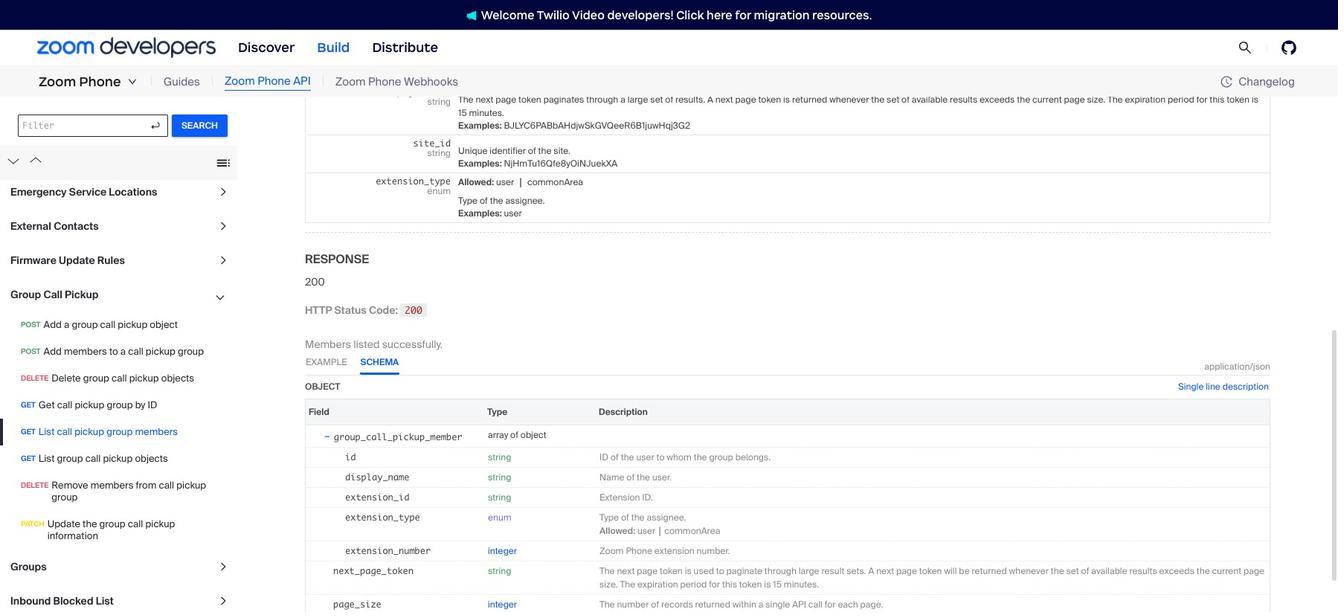 Task type: vqa. For each thing, say whether or not it's contained in the screenshot.
the bottommost the REQUEST
no



Task type: describe. For each thing, give the bounding box(es) containing it.
history image
[[1221, 76, 1233, 88]]

webhooks
[[404, 74, 458, 89]]

click
[[676, 8, 704, 22]]

migration
[[754, 8, 810, 22]]

http
[[305, 303, 332, 317]]

notification image
[[466, 10, 477, 21]]

zoom for zoom phone api
[[225, 74, 255, 89]]

- group_call_pickup_member
[[324, 428, 462, 443]]

phone for zoom phone api
[[258, 74, 291, 89]]

single
[[1178, 381, 1204, 393]]

array of object
[[488, 429, 546, 441]]

zoom for zoom phone webhooks
[[335, 74, 366, 89]]

code:
[[369, 303, 398, 317]]

notification image
[[466, 10, 481, 21]]

welcome twilio video developers! click here for migration resources.
[[481, 8, 872, 22]]

search image
[[1238, 41, 1252, 54]]

string for extension_id
[[488, 491, 511, 503]]

status
[[334, 303, 367, 317]]

group_call_pickup_member
[[334, 431, 462, 442]]

changelog
[[1239, 74, 1295, 89]]

zoom for zoom phone
[[39, 74, 76, 90]]

type
[[487, 406, 508, 418]]

api
[[293, 74, 311, 89]]

field
[[309, 406, 329, 418]]

resources.
[[812, 8, 872, 22]]

guides link
[[163, 73, 200, 90]]

welcome
[[481, 8, 535, 22]]

string for display_name
[[488, 471, 511, 483]]

string for next_page_token
[[488, 565, 511, 577]]

members listed successfully.
[[305, 337, 442, 351]]

integer for extension_number
[[488, 545, 517, 557]]

zoom developer logo image
[[37, 37, 216, 58]]

history image
[[1221, 76, 1239, 88]]

github image
[[1282, 40, 1297, 55]]

response
[[305, 251, 369, 267]]

page_size
[[333, 599, 381, 610]]

video
[[572, 8, 605, 22]]

here
[[707, 8, 732, 22]]



Task type: locate. For each thing, give the bounding box(es) containing it.
1 horizontal spatial object
[[521, 429, 546, 441]]

1 vertical spatial 200
[[405, 304, 422, 316]]

zoom
[[39, 74, 76, 90], [225, 74, 255, 89], [335, 74, 366, 89]]

changelog link
[[1221, 74, 1295, 89]]

welcome twilio video developers! click here for migration resources. link
[[451, 7, 887, 23]]

200 inside http status code: 200
[[405, 304, 422, 316]]

phone left down icon
[[79, 74, 121, 90]]

members
[[305, 337, 351, 351]]

extension_id
[[345, 491, 409, 503]]

string for id
[[488, 451, 511, 463]]

3 phone from the left
[[368, 74, 401, 89]]

line
[[1206, 381, 1220, 393]]

200 right the code:
[[405, 304, 422, 316]]

successfully.
[[382, 337, 442, 351]]

listed
[[354, 337, 380, 351]]

1 horizontal spatial zoom
[[225, 74, 255, 89]]

2 horizontal spatial zoom
[[335, 74, 366, 89]]

extension_type
[[345, 512, 420, 523]]

phone left api
[[258, 74, 291, 89]]

-
[[324, 428, 331, 443]]

display_name
[[345, 471, 409, 483]]

integer
[[488, 545, 517, 557], [488, 599, 517, 610]]

3 zoom from the left
[[335, 74, 366, 89]]

1 phone from the left
[[79, 74, 121, 90]]

200 up http
[[305, 275, 325, 288]]

phone for zoom phone
[[79, 74, 121, 90]]

object
[[305, 381, 340, 393], [521, 429, 546, 441]]

extension_number
[[345, 545, 431, 556]]

down image
[[128, 77, 137, 86]]

phone for zoom phone webhooks
[[368, 74, 401, 89]]

zoom phone api
[[225, 74, 311, 89]]

0 horizontal spatial phone
[[79, 74, 121, 90]]

string
[[488, 451, 511, 463], [488, 471, 511, 483], [488, 491, 511, 503], [488, 565, 511, 577]]

phone
[[79, 74, 121, 90], [258, 74, 291, 89], [368, 74, 401, 89]]

zoom phone
[[39, 74, 121, 90]]

twilio
[[537, 8, 570, 22]]

zoom phone api link
[[225, 73, 311, 91]]

enum
[[488, 512, 511, 523]]

description
[[1223, 381, 1269, 393]]

0 horizontal spatial object
[[305, 381, 340, 393]]

object right of
[[521, 429, 546, 441]]

4 string from the top
[[488, 565, 511, 577]]

1 string from the top
[[488, 451, 511, 463]]

zoom phone webhooks
[[335, 74, 458, 89]]

id
[[345, 451, 356, 462]]

1 integer from the top
[[488, 545, 517, 557]]

2 horizontal spatial phone
[[368, 74, 401, 89]]

3 string from the top
[[488, 491, 511, 503]]

phone inside zoom phone api link
[[258, 74, 291, 89]]

http status code: 200
[[305, 303, 422, 317]]

zoom phone webhooks link
[[335, 73, 458, 90]]

of
[[510, 429, 518, 441]]

phone inside zoom phone webhooks link
[[368, 74, 401, 89]]

developers!
[[607, 8, 674, 22]]

1 vertical spatial object
[[521, 429, 546, 441]]

0 vertical spatial 200
[[305, 275, 325, 288]]

200
[[305, 275, 325, 288], [405, 304, 422, 316]]

0 vertical spatial object
[[305, 381, 340, 393]]

array
[[488, 429, 508, 441]]

1 horizontal spatial phone
[[258, 74, 291, 89]]

object up field
[[305, 381, 340, 393]]

single line description
[[1178, 381, 1269, 393]]

phone left webhooks on the top left
[[368, 74, 401, 89]]

2 integer from the top
[[488, 599, 517, 610]]

next_page_token
[[333, 565, 414, 576]]

for
[[735, 8, 751, 22]]

search image
[[1238, 41, 1252, 54]]

1 horizontal spatial 200
[[405, 304, 422, 316]]

1 vertical spatial integer
[[488, 599, 517, 610]]

github image
[[1282, 40, 1297, 55]]

0 horizontal spatial zoom
[[39, 74, 76, 90]]

0 vertical spatial integer
[[488, 545, 517, 557]]

1 zoom from the left
[[39, 74, 76, 90]]

2 string from the top
[[488, 471, 511, 483]]

2 zoom from the left
[[225, 74, 255, 89]]

guides
[[163, 74, 200, 89]]

0 horizontal spatial 200
[[305, 275, 325, 288]]

2 phone from the left
[[258, 74, 291, 89]]

integer for page_size
[[488, 599, 517, 610]]



